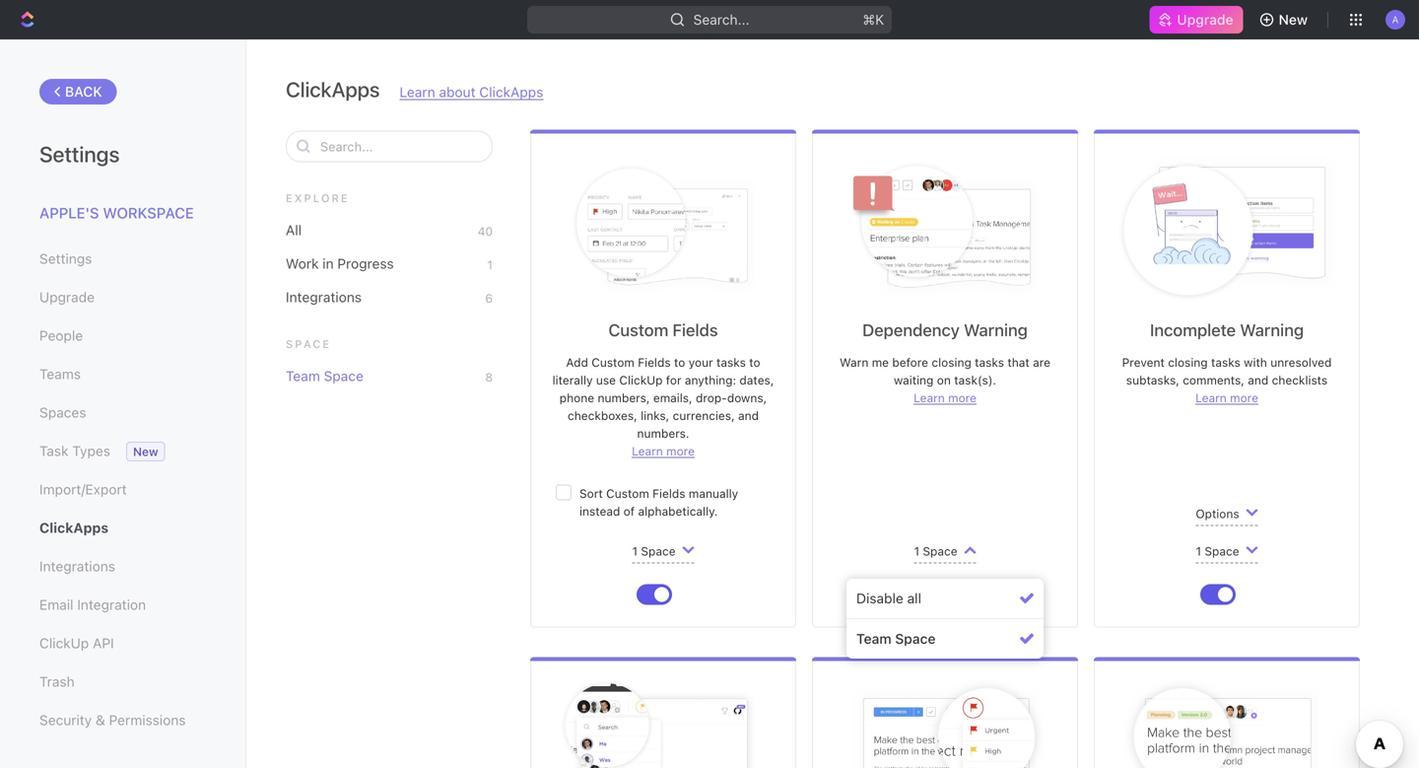 Task type: describe. For each thing, give the bounding box(es) containing it.
add
[[566, 355, 589, 369]]

and inside prevent closing tasks with unresolved subtasks, comments, and checklists learn more
[[1249, 373, 1269, 387]]

8
[[485, 370, 493, 384]]

security & permissions link
[[39, 704, 206, 737]]

warning for dependency warning
[[964, 320, 1028, 340]]

for
[[666, 373, 682, 387]]

all
[[908, 590, 922, 606]]

0 vertical spatial space
[[324, 368, 364, 384]]

of
[[624, 504, 635, 518]]

people
[[39, 327, 83, 344]]

disable
[[857, 590, 904, 606]]

learn more link for dependency
[[914, 391, 977, 405]]

clickup inside settings element
[[39, 635, 89, 651]]

0 vertical spatial team space
[[286, 368, 364, 384]]

drop-
[[696, 391, 728, 405]]

clickapps inside settings element
[[39, 520, 109, 536]]

custom for sort
[[607, 487, 650, 500]]

emails,
[[654, 391, 693, 405]]

2 to from the left
[[750, 355, 761, 369]]

1 horizontal spatial integrations
[[286, 289, 362, 305]]

dependency warning
[[863, 320, 1028, 340]]

progress
[[338, 255, 394, 272]]

search...
[[694, 11, 750, 28]]

new inside settings element
[[133, 445, 158, 459]]

waiting
[[894, 373, 934, 387]]

incomplete warning
[[1151, 320, 1305, 340]]

alphabetically.
[[638, 504, 718, 518]]

spaces link
[[39, 396, 206, 429]]

email
[[39, 597, 73, 613]]

1 horizontal spatial team
[[857, 631, 892, 647]]

on
[[937, 373, 951, 387]]

subtasks,
[[1127, 373, 1180, 387]]

warning for incomplete warning
[[1241, 320, 1305, 340]]

before
[[893, 355, 929, 369]]

import/export link
[[39, 473, 206, 506]]

downs,
[[728, 391, 767, 405]]

clickup inside add custom fields to your tasks to literally use clickup for anything: dates, phone numbers, emails, drop-downs, checkboxes, links, currencies, and numbers. learn more
[[620, 373, 663, 387]]

unresolved
[[1271, 355, 1333, 369]]

2 horizontal spatial clickapps
[[480, 84, 544, 100]]

dependency
[[863, 320, 960, 340]]

fields for manually
[[653, 487, 686, 500]]

new inside "new" button
[[1279, 11, 1308, 28]]

security
[[39, 712, 92, 728]]

trash
[[39, 673, 75, 690]]

back link
[[39, 79, 117, 105]]

incomplete
[[1151, 320, 1237, 340]]

task
[[39, 443, 69, 459]]

work
[[286, 255, 319, 272]]

with
[[1245, 355, 1268, 369]]

workspace
[[103, 204, 194, 221]]

links,
[[641, 409, 670, 423]]

clickup api link
[[39, 627, 206, 660]]

trash link
[[39, 665, 206, 699]]

clickup api
[[39, 635, 114, 651]]

fields for to
[[638, 355, 671, 369]]

task types
[[39, 443, 110, 459]]

me
[[872, 355, 889, 369]]

api
[[93, 635, 114, 651]]

integration
[[77, 597, 146, 613]]

and inside add custom fields to your tasks to literally use clickup for anything: dates, phone numbers, emails, drop-downs, checkboxes, links, currencies, and numbers. learn more
[[739, 409, 759, 423]]

⌘k
[[863, 11, 885, 28]]

0 vertical spatial fields
[[673, 320, 718, 340]]

1 to from the left
[[674, 355, 686, 369]]

task(s).
[[955, 373, 997, 387]]

1 for 1
[[488, 258, 493, 272]]

learn more link for incomplete
[[1196, 391, 1259, 405]]

warn me before closing tasks that are waiting on task(s). learn more
[[840, 355, 1051, 405]]

import/export
[[39, 481, 127, 497]]

spaces
[[39, 404, 86, 421]]

that
[[1008, 355, 1030, 369]]

people link
[[39, 319, 206, 353]]

warn
[[840, 355, 869, 369]]

integrations link
[[39, 550, 206, 583]]

1 horizontal spatial clickapps
[[286, 77, 380, 102]]

learn about clickapps
[[400, 84, 544, 100]]

Search... text field
[[320, 132, 482, 161]]

tasks inside prevent closing tasks with unresolved subtasks, comments, and checklists learn more
[[1212, 355, 1241, 369]]

permissions
[[109, 712, 186, 728]]

upgrade inside settings element
[[39, 289, 95, 305]]

0 vertical spatial upgrade link
[[1150, 6, 1244, 34]]

apple's
[[39, 204, 99, 221]]

6
[[485, 291, 493, 305]]

0 vertical spatial custom
[[609, 320, 669, 340]]

learn inside the warn me before closing tasks that are waiting on task(s). learn more
[[914, 391, 945, 405]]

tasks inside the warn me before closing tasks that are waiting on task(s). learn more
[[975, 355, 1005, 369]]

1 settings from the top
[[39, 141, 120, 167]]

in
[[323, 255, 334, 272]]

clickapps link
[[39, 511, 206, 545]]

integrations inside settings element
[[39, 558, 115, 574]]

custom for add
[[592, 355, 635, 369]]

prevent closing tasks with unresolved subtasks, comments, and checklists learn more
[[1123, 355, 1333, 405]]

comments,
[[1183, 373, 1245, 387]]

teams
[[39, 366, 81, 382]]

checklists
[[1273, 373, 1328, 387]]



Task type: locate. For each thing, give the bounding box(es) containing it.
settings down apple's
[[39, 250, 92, 267]]

to
[[674, 355, 686, 369], [750, 355, 761, 369]]

warning up that
[[964, 320, 1028, 340]]

2 horizontal spatial more
[[1231, 391, 1259, 405]]

are
[[1033, 355, 1051, 369]]

clickup up "numbers,"
[[620, 373, 663, 387]]

learn about clickapps link
[[400, 84, 544, 100]]

closing inside the warn me before closing tasks that are waiting on task(s). learn more
[[932, 355, 972, 369]]

anything:
[[685, 373, 737, 387]]

0 vertical spatial and
[[1249, 373, 1269, 387]]

0 horizontal spatial 1
[[488, 258, 493, 272]]

0 vertical spatial integrations
[[286, 289, 362, 305]]

learn left about
[[400, 84, 436, 100]]

1 horizontal spatial upgrade
[[1178, 11, 1234, 28]]

1 vertical spatial upgrade link
[[39, 281, 206, 314]]

integrations up email integration
[[39, 558, 115, 574]]

1 vertical spatial team space
[[857, 631, 936, 647]]

use
[[596, 373, 616, 387]]

tasks up comments,
[[1212, 355, 1241, 369]]

0 horizontal spatial learn more link
[[632, 444, 695, 458]]

0 vertical spatial clickup
[[620, 373, 663, 387]]

learn more link down comments,
[[1196, 391, 1259, 405]]

clickapps
[[286, 77, 380, 102], [480, 84, 544, 100], [39, 520, 109, 536]]

clickapps down import/export
[[39, 520, 109, 536]]

more down comments,
[[1231, 391, 1259, 405]]

1 horizontal spatial closing
[[1169, 355, 1208, 369]]

tasks up anything:
[[717, 355, 746, 369]]

1 horizontal spatial to
[[750, 355, 761, 369]]

0 vertical spatial settings
[[39, 141, 120, 167]]

security & permissions
[[39, 712, 186, 728]]

1 vertical spatial team
[[857, 631, 892, 647]]

types
[[72, 443, 110, 459]]

to up for
[[674, 355, 686, 369]]

fields inside add custom fields to your tasks to literally use clickup for anything: dates, phone numbers, emails, drop-downs, checkboxes, links, currencies, and numbers. learn more
[[638, 355, 671, 369]]

1 horizontal spatial team space
[[857, 631, 936, 647]]

clickapps up search... text field
[[286, 77, 380, 102]]

2 vertical spatial custom
[[607, 487, 650, 500]]

upgrade link left "new" button
[[1150, 6, 1244, 34]]

custom
[[609, 320, 669, 340], [592, 355, 635, 369], [607, 487, 650, 500]]

upgrade up the people
[[39, 289, 95, 305]]

learn down numbers.
[[632, 444, 663, 458]]

learn inside prevent closing tasks with unresolved subtasks, comments, and checklists learn more
[[1196, 391, 1227, 405]]

teams link
[[39, 357, 206, 391]]

1 horizontal spatial tasks
[[975, 355, 1005, 369]]

1 warning from the left
[[964, 320, 1028, 340]]

phone
[[560, 391, 595, 405]]

closing up comments,
[[1169, 355, 1208, 369]]

new
[[1279, 11, 1308, 28], [133, 445, 158, 459]]

1 horizontal spatial and
[[1249, 373, 1269, 387]]

1 vertical spatial custom
[[592, 355, 635, 369]]

more inside add custom fields to your tasks to literally use clickup for anything: dates, phone numbers, emails, drop-downs, checkboxes, links, currencies, and numbers. learn more
[[667, 444, 695, 458]]

work in progress
[[286, 255, 394, 272]]

1 vertical spatial integrations
[[39, 558, 115, 574]]

literally
[[553, 373, 593, 387]]

0 horizontal spatial clickapps
[[39, 520, 109, 536]]

fields up 'alphabetically.'
[[653, 487, 686, 500]]

disable all
[[857, 590, 922, 606]]

prevent
[[1123, 355, 1165, 369]]

1 tasks from the left
[[717, 355, 746, 369]]

manually
[[689, 487, 739, 500]]

dates,
[[740, 373, 774, 387]]

fields up for
[[638, 355, 671, 369]]

settings link
[[39, 242, 206, 276]]

to up dates,
[[750, 355, 761, 369]]

1 horizontal spatial warning
[[1241, 320, 1305, 340]]

0 horizontal spatial warning
[[964, 320, 1028, 340]]

&
[[96, 712, 105, 728]]

integrations down "in"
[[286, 289, 362, 305]]

1 vertical spatial 1
[[914, 544, 920, 558]]

0 horizontal spatial integrations
[[39, 558, 115, 574]]

1 horizontal spatial upgrade link
[[1150, 6, 1244, 34]]

1 vertical spatial settings
[[39, 250, 92, 267]]

0 vertical spatial team
[[286, 368, 320, 384]]

0 horizontal spatial team
[[286, 368, 320, 384]]

learn down on
[[914, 391, 945, 405]]

learn
[[400, 84, 436, 100], [914, 391, 945, 405], [1196, 391, 1227, 405], [632, 444, 663, 458]]

clickapps right about
[[480, 84, 544, 100]]

learn more link down numbers.
[[632, 444, 695, 458]]

integrations
[[286, 289, 362, 305], [39, 558, 115, 574]]

more inside the warn me before closing tasks that are waiting on task(s). learn more
[[949, 391, 977, 405]]

closing inside prevent closing tasks with unresolved subtasks, comments, and checklists learn more
[[1169, 355, 1208, 369]]

upgrade link down settings link
[[39, 281, 206, 314]]

3 tasks from the left
[[1212, 355, 1241, 369]]

your
[[689, 355, 714, 369]]

1 horizontal spatial learn more link
[[914, 391, 977, 405]]

1 up the 6
[[488, 258, 493, 272]]

1 for 1 space
[[914, 544, 920, 558]]

1 vertical spatial and
[[739, 409, 759, 423]]

instead
[[580, 504, 621, 518]]

2 warning from the left
[[1241, 320, 1305, 340]]

more down task(s).
[[949, 391, 977, 405]]

1 horizontal spatial more
[[949, 391, 977, 405]]

custom inside add custom fields to your tasks to literally use clickup for anything: dates, phone numbers, emails, drop-downs, checkboxes, links, currencies, and numbers. learn more
[[592, 355, 635, 369]]

custom inside "sort custom fields manually instead of alphabetically."
[[607, 487, 650, 500]]

more
[[949, 391, 977, 405], [1231, 391, 1259, 405], [667, 444, 695, 458]]

tasks
[[717, 355, 746, 369], [975, 355, 1005, 369], [1212, 355, 1241, 369]]

settings element
[[0, 39, 247, 768]]

add custom fields to your tasks to literally use clickup for anything: dates, phone numbers, emails, drop-downs, checkboxes, links, currencies, and numbers. learn more
[[553, 355, 774, 458]]

team space
[[286, 368, 364, 384], [857, 631, 936, 647]]

0 horizontal spatial upgrade link
[[39, 281, 206, 314]]

apple's workspace
[[39, 204, 194, 221]]

1
[[488, 258, 493, 272], [914, 544, 920, 558]]

1 vertical spatial clickup
[[39, 635, 89, 651]]

1 up the "all"
[[914, 544, 920, 558]]

0 vertical spatial 1
[[488, 258, 493, 272]]

0 horizontal spatial more
[[667, 444, 695, 458]]

1 vertical spatial new
[[133, 445, 158, 459]]

warning
[[964, 320, 1028, 340], [1241, 320, 1305, 340]]

learn down comments,
[[1196, 391, 1227, 405]]

1 horizontal spatial clickup
[[620, 373, 663, 387]]

checkboxes,
[[568, 409, 638, 423]]

learn inside add custom fields to your tasks to literally use clickup for anything: dates, phone numbers, emails, drop-downs, checkboxes, links, currencies, and numbers. learn more
[[632, 444, 663, 458]]

2 vertical spatial space
[[896, 631, 936, 647]]

settings up apple's
[[39, 141, 120, 167]]

fields inside "sort custom fields manually instead of alphabetically."
[[653, 487, 686, 500]]

2 closing from the left
[[1169, 355, 1208, 369]]

upgrade link
[[1150, 6, 1244, 34], [39, 281, 206, 314]]

0 horizontal spatial closing
[[932, 355, 972, 369]]

2 settings from the top
[[39, 250, 92, 267]]

learn more link down on
[[914, 391, 977, 405]]

learn more link for custom
[[632, 444, 695, 458]]

0 vertical spatial new
[[1279, 11, 1308, 28]]

more inside prevent closing tasks with unresolved subtasks, comments, and checklists learn more
[[1231, 391, 1259, 405]]

sort custom fields manually instead of alphabetically.
[[580, 487, 739, 518]]

settings
[[39, 141, 120, 167], [39, 250, 92, 267]]

and
[[1249, 373, 1269, 387], [739, 409, 759, 423]]

email integration
[[39, 597, 146, 613]]

clickup up trash
[[39, 635, 89, 651]]

upgrade
[[1178, 11, 1234, 28], [39, 289, 95, 305]]

0 horizontal spatial to
[[674, 355, 686, 369]]

1 horizontal spatial 1
[[914, 544, 920, 558]]

numbers.
[[637, 426, 690, 440]]

custom fields
[[609, 320, 718, 340]]

upgrade left "new" button
[[1178, 11, 1234, 28]]

closing up on
[[932, 355, 972, 369]]

2 tasks from the left
[[975, 355, 1005, 369]]

1 vertical spatial fields
[[638, 355, 671, 369]]

tasks inside add custom fields to your tasks to literally use clickup for anything: dates, phone numbers, emails, drop-downs, checkboxes, links, currencies, and numbers. learn more
[[717, 355, 746, 369]]

0 horizontal spatial team space
[[286, 368, 364, 384]]

warning up the with
[[1241, 320, 1305, 340]]

40
[[478, 224, 493, 238]]

0 horizontal spatial and
[[739, 409, 759, 423]]

0 horizontal spatial tasks
[[717, 355, 746, 369]]

fields up your
[[673, 320, 718, 340]]

all
[[286, 222, 302, 238]]

2 horizontal spatial tasks
[[1212, 355, 1241, 369]]

email integration link
[[39, 588, 206, 622]]

1 space
[[914, 544, 958, 558]]

1 vertical spatial space
[[923, 544, 958, 558]]

2 vertical spatial fields
[[653, 487, 686, 500]]

space
[[324, 368, 364, 384], [923, 544, 958, 558], [896, 631, 936, 647]]

tasks up task(s).
[[975, 355, 1005, 369]]

and down the with
[[1249, 373, 1269, 387]]

1 vertical spatial upgrade
[[39, 289, 95, 305]]

sort
[[580, 487, 603, 500]]

learn more link
[[914, 391, 977, 405], [1196, 391, 1259, 405], [632, 444, 695, 458]]

more down numbers.
[[667, 444, 695, 458]]

1 horizontal spatial new
[[1279, 11, 1308, 28]]

closing
[[932, 355, 972, 369], [1169, 355, 1208, 369]]

0 horizontal spatial upgrade
[[39, 289, 95, 305]]

about
[[439, 84, 476, 100]]

1 closing from the left
[[932, 355, 972, 369]]

0 vertical spatial upgrade
[[1178, 11, 1234, 28]]

0 horizontal spatial new
[[133, 445, 158, 459]]

0 horizontal spatial clickup
[[39, 635, 89, 651]]

back
[[65, 83, 102, 100]]

team
[[286, 368, 320, 384], [857, 631, 892, 647]]

fields
[[673, 320, 718, 340], [638, 355, 671, 369], [653, 487, 686, 500]]

numbers,
[[598, 391, 650, 405]]

currencies,
[[673, 409, 735, 423]]

2 horizontal spatial learn more link
[[1196, 391, 1259, 405]]

and down downs, on the right
[[739, 409, 759, 423]]

new button
[[1252, 4, 1320, 35]]



Task type: vqa. For each thing, say whether or not it's contained in the screenshot.
the rightmost ClickUp
yes



